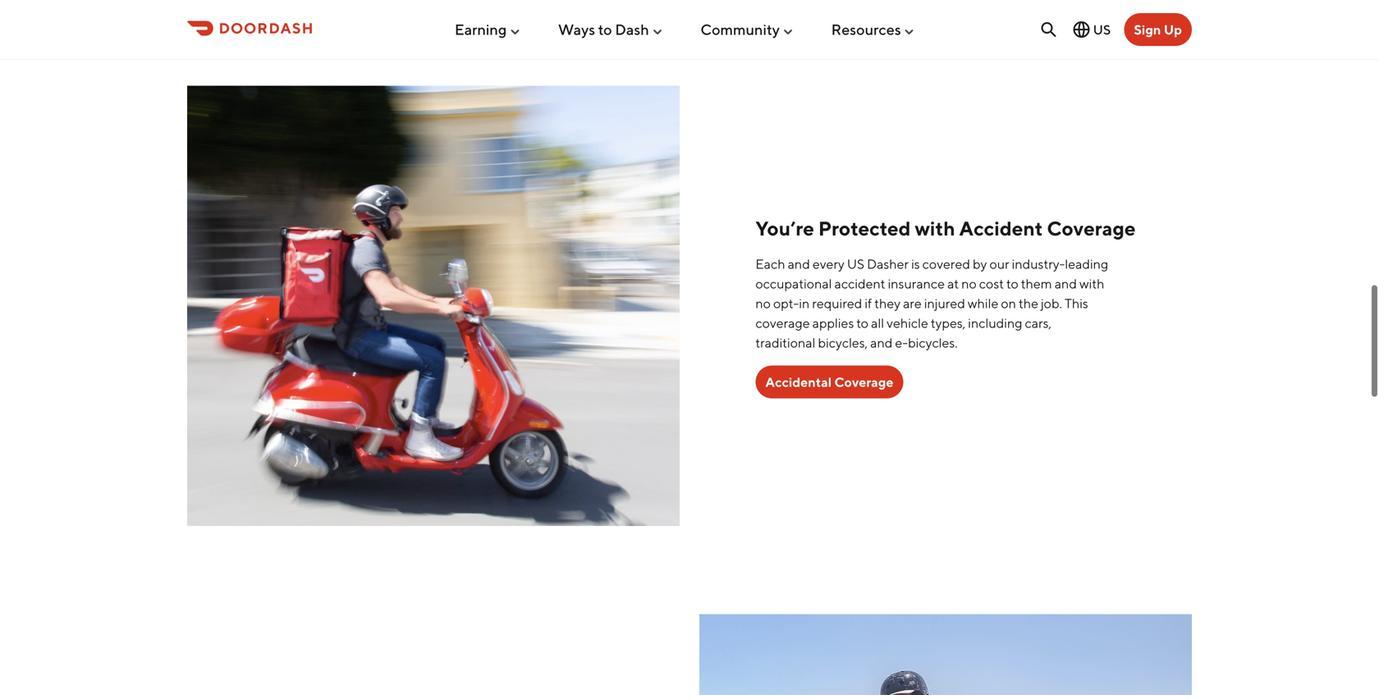 Task type: describe. For each thing, give the bounding box(es) containing it.
applies
[[812, 315, 854, 331]]

dx spotlight hiro4 image
[[699, 614, 1192, 695]]

opt-
[[773, 296, 799, 311]]

ways to dash
[[558, 21, 649, 38]]

required
[[812, 296, 862, 311]]

our
[[990, 256, 1009, 272]]

they
[[874, 296, 901, 311]]

0 vertical spatial and
[[788, 256, 810, 272]]

sign up
[[1134, 22, 1182, 37]]

resources
[[831, 21, 901, 38]]

1 horizontal spatial coverage
[[1047, 217, 1136, 240]]

cars,
[[1025, 315, 1052, 331]]

ways to dash link
[[558, 14, 664, 45]]

the
[[1019, 296, 1038, 311]]

bicycles,
[[818, 335, 868, 351]]

every
[[813, 256, 845, 272]]

e-
[[895, 335, 908, 351]]

types,
[[931, 315, 966, 331]]

earning link
[[455, 14, 522, 45]]

injured
[[924, 296, 965, 311]]

0 horizontal spatial to
[[598, 21, 612, 38]]

accidental coverage link
[[756, 366, 903, 399]]

them
[[1021, 276, 1052, 291]]

you're
[[756, 217, 814, 240]]

while
[[968, 296, 999, 311]]

you're protected with accident coverage
[[756, 217, 1136, 240]]

with inside each and every us dasher is covered by our industry-leading occupational accident insurance at no cost to them and with no opt-in required if they are injured while on the job. this coverage applies to all vehicle types, including cars, traditional bicycles, and e-bicycles.
[[1080, 276, 1105, 291]]

traditional
[[756, 335, 816, 351]]

1 horizontal spatial us
[[1093, 22, 1111, 37]]

if
[[865, 296, 872, 311]]

globe line image
[[1072, 20, 1092, 39]]

job.
[[1041, 296, 1062, 311]]

insurance
[[888, 276, 945, 291]]

including
[[968, 315, 1023, 331]]

sign up button
[[1124, 13, 1192, 46]]

1 vertical spatial coverage
[[834, 374, 894, 390]]

ways
[[558, 21, 595, 38]]

is
[[911, 256, 920, 272]]

occupational
[[756, 276, 832, 291]]



Task type: locate. For each thing, give the bounding box(es) containing it.
0 vertical spatial coverage
[[1047, 217, 1136, 240]]

industry-
[[1012, 256, 1065, 272]]

1 vertical spatial us
[[847, 256, 865, 272]]

cost
[[979, 276, 1004, 291]]

2 horizontal spatial and
[[1055, 276, 1077, 291]]

0 horizontal spatial coverage
[[834, 374, 894, 390]]

dash
[[615, 21, 649, 38]]

0 horizontal spatial no
[[756, 296, 771, 311]]

accidental coverage
[[765, 374, 894, 390]]

by
[[973, 256, 987, 272]]

1 horizontal spatial no
[[962, 276, 977, 291]]

us up accident
[[847, 256, 865, 272]]

coverage down "bicycles," on the right
[[834, 374, 894, 390]]

us inside each and every us dasher is covered by our industry-leading occupational accident insurance at no cost to them and with no opt-in required if they are injured while on the job. this coverage applies to all vehicle types, including cars, traditional bicycles, and e-bicycles.
[[847, 256, 865, 272]]

1 horizontal spatial and
[[870, 335, 893, 351]]

to left all
[[857, 315, 869, 331]]

coverage
[[1047, 217, 1136, 240], [834, 374, 894, 390]]

sign
[[1134, 22, 1161, 37]]

coverage up 'leading'
[[1047, 217, 1136, 240]]

each and every us dasher is covered by our industry-leading occupational accident insurance at no cost to them and with no opt-in required if they are injured while on the job. this coverage applies to all vehicle types, including cars, traditional bicycles, and e-bicycles.
[[756, 256, 1108, 351]]

0 horizontal spatial us
[[847, 256, 865, 272]]

protected
[[818, 217, 911, 240]]

no left opt-
[[756, 296, 771, 311]]

covered
[[922, 256, 970, 272]]

1 horizontal spatial to
[[857, 315, 869, 331]]

to
[[598, 21, 612, 38], [1006, 276, 1019, 291], [857, 315, 869, 331]]

1 vertical spatial with
[[1080, 276, 1105, 291]]

1 vertical spatial to
[[1006, 276, 1019, 291]]

bicycles.
[[908, 335, 958, 351]]

each
[[756, 256, 785, 272]]

0 vertical spatial us
[[1093, 22, 1111, 37]]

0 vertical spatial with
[[915, 217, 955, 240]]

no
[[962, 276, 977, 291], [756, 296, 771, 311]]

us right globe line icon
[[1093, 22, 1111, 37]]

to up on
[[1006, 276, 1019, 291]]

no right at
[[962, 276, 977, 291]]

accident
[[959, 217, 1043, 240]]

with up covered
[[915, 217, 955, 240]]

0 vertical spatial no
[[962, 276, 977, 291]]

all
[[871, 315, 884, 331]]

and up the this
[[1055, 276, 1077, 291]]

0 horizontal spatial with
[[915, 217, 955, 240]]

to left dash
[[598, 21, 612, 38]]

are
[[903, 296, 922, 311]]

and up occupational
[[788, 256, 810, 272]]

accidental
[[765, 374, 832, 390]]

this
[[1065, 296, 1088, 311]]

2 horizontal spatial to
[[1006, 276, 1019, 291]]

twocolumnfeature dx4 image
[[187, 86, 680, 526]]

2 vertical spatial and
[[870, 335, 893, 351]]

1 horizontal spatial with
[[1080, 276, 1105, 291]]

vehicle
[[887, 315, 928, 331]]

us
[[1093, 22, 1111, 37], [847, 256, 865, 272]]

2 vertical spatial to
[[857, 315, 869, 331]]

up
[[1164, 22, 1182, 37]]

with down 'leading'
[[1080, 276, 1105, 291]]

at
[[947, 276, 959, 291]]

0 horizontal spatial and
[[788, 256, 810, 272]]

on
[[1001, 296, 1016, 311]]

coverage
[[756, 315, 810, 331]]

1 vertical spatial and
[[1055, 276, 1077, 291]]

and down all
[[870, 335, 893, 351]]

in
[[799, 296, 810, 311]]

accident
[[835, 276, 885, 291]]

earning
[[455, 21, 507, 38]]

0 vertical spatial to
[[598, 21, 612, 38]]

dasher
[[867, 256, 909, 272]]

and
[[788, 256, 810, 272], [1055, 276, 1077, 291], [870, 335, 893, 351]]

leading
[[1065, 256, 1108, 272]]

resources link
[[831, 14, 916, 45]]

with
[[915, 217, 955, 240], [1080, 276, 1105, 291]]

1 vertical spatial no
[[756, 296, 771, 311]]

community
[[701, 21, 780, 38]]

community link
[[701, 14, 795, 45]]



Task type: vqa. For each thing, say whether or not it's contained in the screenshot.
Safety
no



